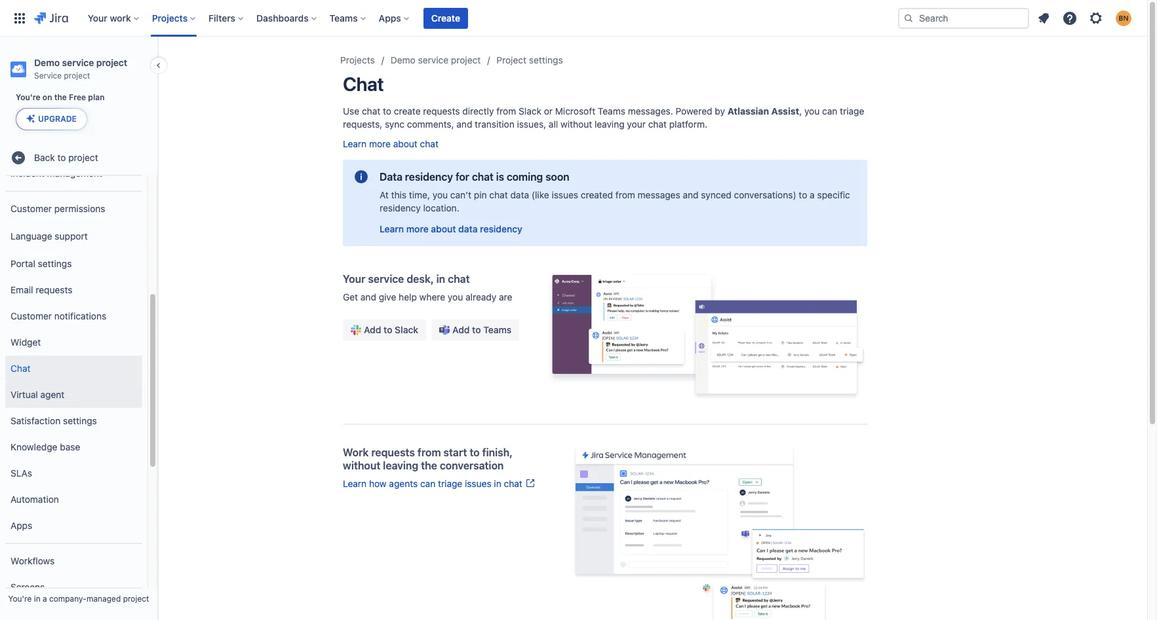 Task type: vqa. For each thing, say whether or not it's contained in the screenshot.
Chat
yes



Task type: locate. For each thing, give the bounding box(es) containing it.
customer permissions
[[10, 203, 105, 214]]

0 vertical spatial you're
[[16, 92, 40, 102]]

a
[[43, 595, 47, 605]]

plan
[[88, 92, 105, 102]]

0 horizontal spatial service
[[62, 57, 94, 68]]

you're left "on"
[[16, 92, 40, 102]]

service
[[34, 71, 62, 81]]

incident management link
[[5, 161, 142, 187]]

support
[[55, 231, 88, 242]]

Search field
[[898, 8, 1029, 29]]

customer inside customer notifications link
[[10, 311, 52, 322]]

apps button
[[375, 8, 414, 29]]

settings up requests
[[38, 258, 72, 269]]

your work button
[[84, 8, 144, 29]]

satisfaction settings
[[10, 416, 97, 427]]

project settings link
[[497, 52, 563, 68]]

chat up virtual
[[10, 363, 30, 374]]

1 horizontal spatial service
[[418, 54, 449, 66]]

0 horizontal spatial chat
[[10, 363, 30, 374]]

project up plan at the top left of the page
[[96, 57, 127, 68]]

customer up widget
[[10, 311, 52, 322]]

permissions
[[54, 203, 105, 214]]

0 vertical spatial chat
[[343, 73, 384, 95]]

back to project link
[[5, 145, 152, 171]]

requests
[[36, 284, 72, 296]]

the
[[54, 92, 67, 102]]

jira image
[[34, 10, 68, 26], [34, 10, 68, 26]]

incident management
[[10, 168, 102, 179]]

2 group from the top
[[5, 544, 142, 621]]

0 vertical spatial customer
[[10, 203, 52, 214]]

service for demo service project
[[418, 54, 449, 66]]

demo up service
[[34, 57, 60, 68]]

0 horizontal spatial demo
[[34, 57, 60, 68]]

chat
[[343, 73, 384, 95], [10, 363, 30, 374]]

settings for satisfaction settings
[[63, 416, 97, 427]]

base
[[60, 442, 80, 453]]

portal settings link
[[5, 251, 142, 277]]

demo service project
[[391, 54, 481, 66]]

you're down screens
[[8, 595, 32, 605]]

chat down projects link
[[343, 73, 384, 95]]

0 vertical spatial projects
[[152, 12, 188, 23]]

you're on the free plan
[[16, 92, 105, 102]]

banner
[[0, 0, 1147, 37]]

you're
[[16, 92, 40, 102], [8, 595, 32, 605]]

apps right the teams popup button
[[379, 12, 401, 23]]

workflows link
[[5, 549, 142, 575]]

1 group from the top
[[5, 191, 142, 544]]

group
[[5, 191, 142, 544], [5, 544, 142, 621]]

demo down apps popup button
[[391, 54, 416, 66]]

demo
[[391, 54, 416, 66], [34, 57, 60, 68]]

help image
[[1062, 10, 1078, 26]]

slas link
[[5, 461, 142, 487]]

project for demo service project service project
[[96, 57, 127, 68]]

apps for the apps link
[[10, 520, 32, 532]]

service up free
[[62, 57, 94, 68]]

demo service project service project
[[34, 57, 127, 81]]

demo inside demo service project service project
[[34, 57, 60, 68]]

banner containing your work
[[0, 0, 1147, 37]]

customer
[[10, 203, 52, 214], [10, 311, 52, 322]]

appswitcher icon image
[[12, 10, 28, 26]]

to
[[57, 152, 66, 163]]

1 horizontal spatial projects
[[340, 54, 375, 66]]

service inside demo service project service project
[[62, 57, 94, 68]]

apps link
[[5, 514, 142, 540]]

you're for you're on the free plan
[[16, 92, 40, 102]]

projects for projects popup button
[[152, 12, 188, 23]]

1 vertical spatial apps
[[10, 520, 32, 532]]

1 vertical spatial settings
[[38, 258, 72, 269]]

language
[[10, 231, 52, 242]]

1 vertical spatial you're
[[8, 595, 32, 605]]

project
[[451, 54, 481, 66], [96, 57, 127, 68], [64, 71, 90, 81], [68, 152, 98, 163], [123, 595, 149, 605]]

1 horizontal spatial chat
[[343, 73, 384, 95]]

group containing workflows
[[5, 544, 142, 621]]

settings
[[529, 54, 563, 66], [38, 258, 72, 269], [63, 416, 97, 427]]

1 vertical spatial customer
[[10, 311, 52, 322]]

incident
[[10, 168, 44, 179]]

slas
[[10, 468, 32, 479]]

project
[[497, 54, 527, 66]]

portal
[[10, 258, 35, 269]]

apps inside popup button
[[379, 12, 401, 23]]

1 horizontal spatial apps
[[379, 12, 401, 23]]

service
[[418, 54, 449, 66], [62, 57, 94, 68]]

your profile and settings image
[[1116, 10, 1132, 26]]

language support
[[10, 231, 88, 242]]

settings down virtual agent link
[[63, 416, 97, 427]]

service down create button
[[418, 54, 449, 66]]

demo for demo service project service project
[[34, 57, 60, 68]]

apps down automation
[[10, 520, 32, 532]]

you're in a company-managed project
[[8, 595, 149, 605]]

create button
[[423, 8, 468, 29]]

1 horizontal spatial demo
[[391, 54, 416, 66]]

projects right the work at the left of the page
[[152, 12, 188, 23]]

customer for customer permissions
[[10, 203, 52, 214]]

2 vertical spatial settings
[[63, 416, 97, 427]]

email
[[10, 284, 33, 296]]

project down primary element
[[451, 54, 481, 66]]

0 vertical spatial apps
[[379, 12, 401, 23]]

0 horizontal spatial projects
[[152, 12, 188, 23]]

projects inside popup button
[[152, 12, 188, 23]]

2 customer from the top
[[10, 311, 52, 322]]

language support link
[[5, 222, 142, 251]]

customer inside customer permissions link
[[10, 203, 52, 214]]

service for demo service project service project
[[62, 57, 94, 68]]

1 customer from the top
[[10, 203, 52, 214]]

0 vertical spatial settings
[[529, 54, 563, 66]]

settings right the project
[[529, 54, 563, 66]]

virtual
[[10, 389, 38, 400]]

customer up the language
[[10, 203, 52, 214]]

demo inside demo service project link
[[391, 54, 416, 66]]

group containing customer permissions
[[5, 191, 142, 544]]

customer for customer notifications
[[10, 311, 52, 322]]

apps
[[379, 12, 401, 23], [10, 520, 32, 532]]

0 horizontal spatial apps
[[10, 520, 32, 532]]

project up management
[[68, 152, 98, 163]]

1 vertical spatial projects
[[340, 54, 375, 66]]

projects
[[152, 12, 188, 23], [340, 54, 375, 66]]

settings image
[[1088, 10, 1104, 26]]

projects down the teams popup button
[[340, 54, 375, 66]]



Task type: describe. For each thing, give the bounding box(es) containing it.
widget link
[[5, 330, 142, 356]]

project right managed
[[123, 595, 149, 605]]

screens link
[[5, 575, 142, 601]]

teams button
[[326, 8, 371, 29]]

portal settings
[[10, 258, 72, 269]]

chat link
[[5, 356, 142, 382]]

filters
[[209, 12, 235, 23]]

project for demo service project
[[451, 54, 481, 66]]

demo for demo service project
[[391, 54, 416, 66]]

demo service project link
[[391, 52, 481, 68]]

back to project
[[34, 152, 98, 163]]

automation
[[10, 494, 59, 505]]

widget
[[10, 337, 41, 348]]

project settings
[[497, 54, 563, 66]]

dashboards button
[[252, 8, 322, 29]]

knowledge base link
[[5, 435, 142, 461]]

customer notifications
[[10, 311, 106, 322]]

dashboards
[[256, 12, 309, 23]]

company-
[[49, 595, 87, 605]]

teams
[[330, 12, 358, 23]]

project for back to project
[[68, 152, 98, 163]]

email requests link
[[5, 277, 142, 304]]

upgrade button
[[16, 109, 87, 130]]

projects for projects link
[[340, 54, 375, 66]]

agent
[[40, 389, 65, 400]]

in
[[34, 595, 40, 605]]

virtual agent link
[[5, 382, 142, 409]]

settings for project settings
[[529, 54, 563, 66]]

upgrade
[[38, 114, 77, 124]]

filters button
[[205, 8, 249, 29]]

satisfaction settings link
[[5, 409, 142, 435]]

knowledge
[[10, 442, 57, 453]]

notifications image
[[1036, 10, 1052, 26]]

work
[[110, 12, 131, 23]]

automation link
[[5, 487, 142, 514]]

management
[[47, 168, 102, 179]]

knowledge base
[[10, 442, 80, 453]]

primary element
[[8, 0, 898, 36]]

your work
[[88, 12, 131, 23]]

your
[[88, 12, 107, 23]]

project up free
[[64, 71, 90, 81]]

you're for you're in a company-managed project
[[8, 595, 32, 605]]

satisfaction
[[10, 416, 60, 427]]

customer permissions link
[[5, 196, 142, 222]]

email requests
[[10, 284, 72, 296]]

workflows
[[10, 556, 55, 567]]

search image
[[904, 13, 914, 23]]

settings for portal settings
[[38, 258, 72, 269]]

free
[[69, 92, 86, 102]]

apps for apps popup button
[[379, 12, 401, 23]]

on
[[43, 92, 52, 102]]

managed
[[87, 595, 121, 605]]

virtual agent
[[10, 389, 65, 400]]

create
[[431, 12, 460, 23]]

customer notifications link
[[5, 304, 142, 330]]

projects button
[[148, 8, 201, 29]]

notifications
[[54, 311, 106, 322]]

screens
[[10, 582, 45, 593]]

1 vertical spatial chat
[[10, 363, 30, 374]]

back
[[34, 152, 55, 163]]

projects link
[[340, 52, 375, 68]]



